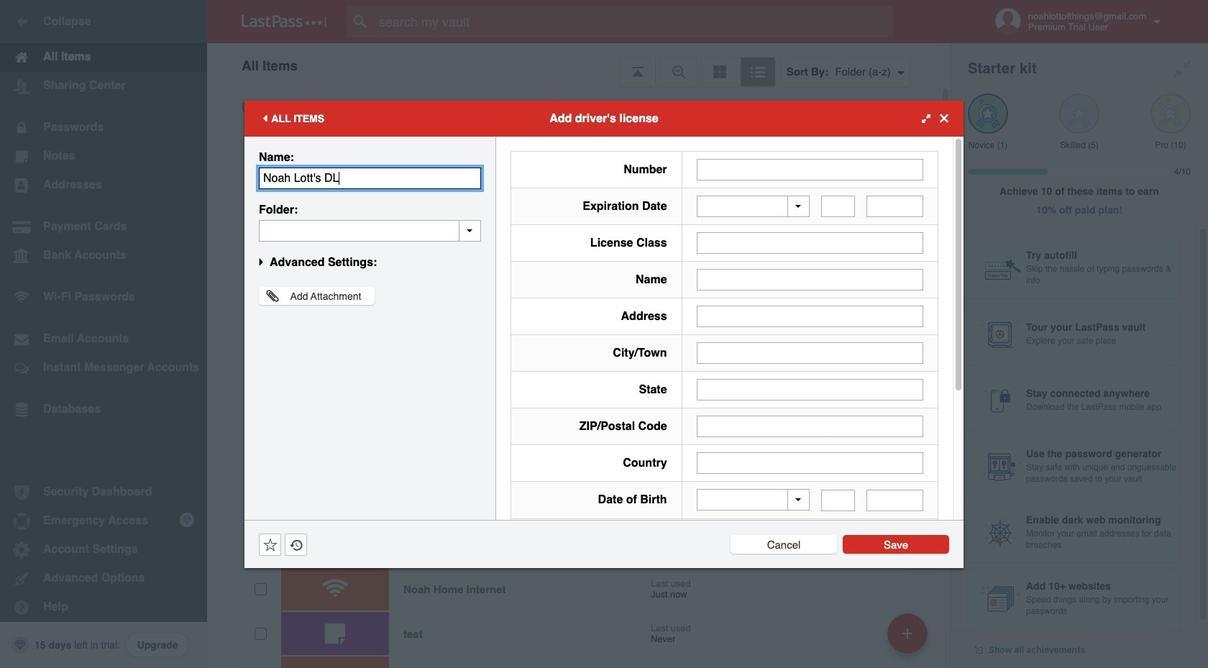 Task type: locate. For each thing, give the bounding box(es) containing it.
None text field
[[697, 159, 924, 180], [822, 196, 856, 217], [867, 196, 924, 217], [697, 232, 924, 254], [697, 269, 924, 291], [697, 306, 924, 327], [697, 379, 924, 401], [697, 416, 924, 438], [697, 453, 924, 474], [697, 159, 924, 180], [822, 196, 856, 217], [867, 196, 924, 217], [697, 232, 924, 254], [697, 269, 924, 291], [697, 306, 924, 327], [697, 379, 924, 401], [697, 416, 924, 438], [697, 453, 924, 474]]

dialog
[[245, 100, 964, 669]]

main navigation navigation
[[0, 0, 207, 669]]

None text field
[[259, 167, 481, 189], [259, 220, 481, 241], [697, 343, 924, 364], [822, 490, 856, 511], [867, 490, 924, 511], [259, 167, 481, 189], [259, 220, 481, 241], [697, 343, 924, 364], [822, 490, 856, 511], [867, 490, 924, 511]]



Task type: describe. For each thing, give the bounding box(es) containing it.
new item image
[[903, 629, 913, 639]]

lastpass image
[[242, 15, 327, 28]]

vault options navigation
[[207, 43, 951, 86]]

Search search field
[[347, 6, 922, 37]]

new item navigation
[[883, 610, 937, 669]]

search my vault text field
[[347, 6, 922, 37]]



